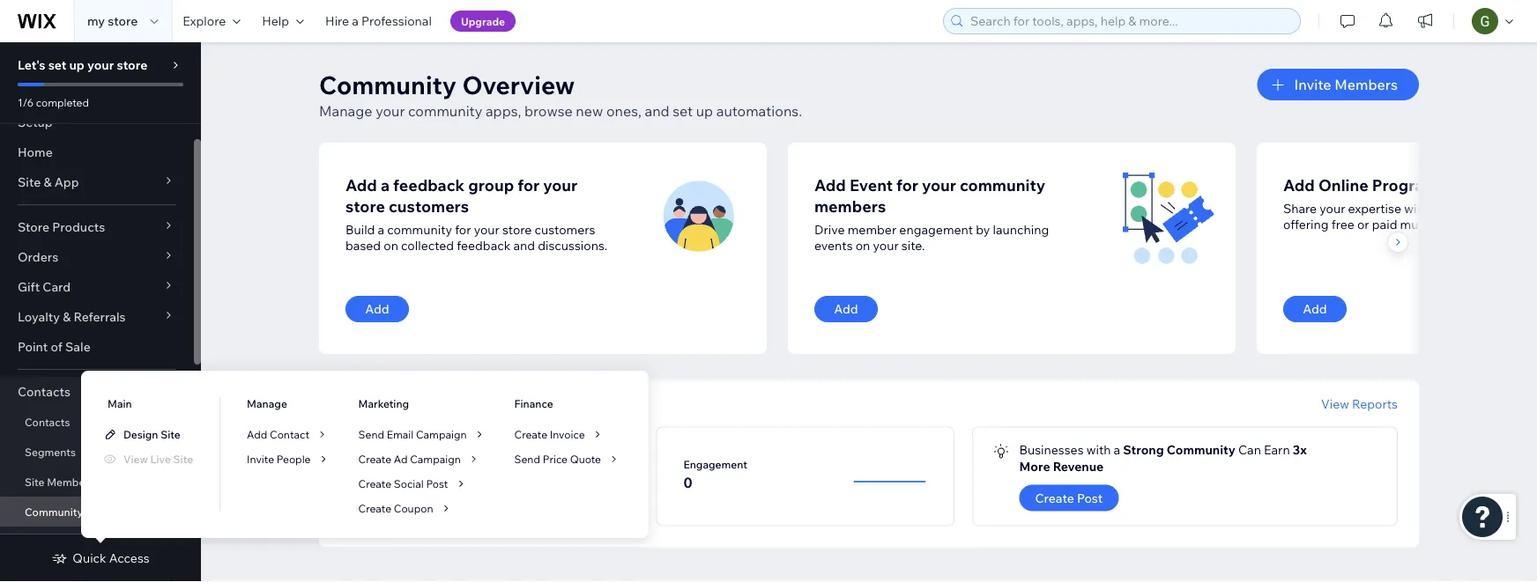 Task type: describe. For each thing, give the bounding box(es) containing it.
step
[[1433, 217, 1459, 232]]

loyalty & referrals button
[[0, 302, 194, 332]]

can
[[1238, 443, 1261, 458]]

community inside add a feedback group for your store customers build a community for your store customers based on collected feedback and discussions.
[[387, 222, 452, 238]]

site inside the design site button
[[161, 428, 180, 441]]

point of sale
[[18, 339, 91, 355]]

quote
[[570, 453, 601, 466]]

send email campaign button
[[358, 427, 488, 443]]

design site
[[123, 428, 180, 441]]

0 horizontal spatial manage
[[247, 398, 287, 411]]

create for create social post
[[358, 477, 391, 491]]

let's
[[18, 57, 45, 73]]

browse
[[525, 102, 573, 120]]

1 horizontal spatial post
[[1077, 491, 1103, 506]]

0 vertical spatial customers
[[389, 196, 469, 216]]

products
[[52, 219, 105, 235]]

create coupon
[[358, 502, 433, 515]]

app inside dropdown button
[[54, 175, 79, 190]]

quick access button
[[51, 551, 150, 567]]

campaign for send email campaign
[[416, 428, 467, 441]]

invite for invite people
[[247, 453, 274, 466]]

contact
[[270, 428, 309, 441]]

invite members button
[[1257, 69, 1419, 100]]

a left the strong
[[1114, 443, 1121, 458]]

home link
[[0, 138, 194, 167]]

contacts for contacts popup button on the left of the page
[[18, 384, 71, 400]]

offering
[[1283, 217, 1329, 232]]

loyalty
[[18, 309, 60, 325]]

a inside add online programs app share your expertise with a wide audience by offering free or paid multi-step programs.
[[1432, 201, 1438, 216]]

add contact
[[247, 428, 309, 441]]

share
[[1283, 201, 1317, 216]]

marketing
[[358, 398, 409, 411]]

community for event
[[960, 175, 1046, 195]]

1/6
[[18, 96, 34, 109]]

& for site
[[44, 175, 52, 190]]

card
[[43, 279, 71, 295]]

free
[[1332, 217, 1355, 232]]

orders
[[18, 249, 58, 265]]

paid
[[1372, 217, 1398, 232]]

members for invite members
[[1335, 76, 1398, 93]]

campaign for create ad campaign
[[410, 453, 461, 466]]

site & app
[[18, 175, 79, 190]]

1/6 completed
[[18, 96, 89, 109]]

main
[[108, 398, 132, 411]]

or
[[1357, 217, 1370, 232]]

create for create ad campaign
[[358, 453, 391, 466]]

home
[[18, 145, 53, 160]]

add button for expertise
[[1283, 296, 1347, 323]]

1 horizontal spatial members
[[368, 458, 415, 471]]

add button for drive
[[815, 296, 878, 323]]

hire
[[325, 13, 349, 29]]

expertise
[[1348, 201, 1402, 216]]

create coupon button
[[358, 501, 454, 517]]

community link
[[0, 497, 194, 527]]

set inside community overview manage your community apps, browse new ones, and set up automations.
[[673, 102, 693, 120]]

add down events
[[834, 301, 858, 317]]

create invoice
[[514, 428, 585, 441]]

manage inside community overview manage your community apps, browse new ones, and set up automations.
[[319, 102, 372, 120]]

1
[[368, 474, 375, 491]]

price
[[543, 453, 568, 466]]

send price quote button
[[514, 451, 622, 467]]

invoice
[[550, 428, 585, 441]]

view reports
[[1321, 397, 1398, 412]]

contacts link
[[0, 407, 194, 437]]

gift
[[18, 279, 40, 295]]

loyalty & referrals
[[18, 309, 126, 325]]

ad
[[394, 453, 408, 466]]

setup
[[18, 115, 53, 130]]

email
[[387, 428, 414, 441]]

create post button
[[1019, 485, 1119, 512]]

design site button
[[102, 427, 180, 443]]

sidebar element
[[0, 42, 201, 583]]

up inside community overview manage your community apps, browse new ones, and set up automations.
[[696, 102, 713, 120]]

and inside add a feedback group for your store customers build a community for your store customers based on collected feedback and discussions.
[[513, 238, 535, 253]]

app inside add online programs app share your expertise with a wide audience by offering free or paid multi-step programs.
[[1450, 175, 1482, 195]]

store down group
[[502, 222, 532, 238]]

discussions.
[[538, 238, 608, 253]]

set inside sidebar element
[[48, 57, 66, 73]]

invite members
[[1294, 76, 1398, 93]]

build
[[346, 222, 375, 238]]

your inside community overview manage your community apps, browse new ones, and set up automations.
[[376, 102, 405, 120]]

create for create coupon
[[358, 502, 391, 515]]

setup link
[[0, 108, 194, 138]]

Search for tools, apps, help & more... field
[[965, 9, 1295, 33]]

0 vertical spatial feedback
[[393, 175, 465, 195]]

0 horizontal spatial with
[[1087, 443, 1111, 458]]

reports
[[1352, 397, 1398, 412]]

professional
[[361, 13, 432, 29]]

3x more revenue
[[1019, 443, 1307, 474]]

businesses
[[1019, 443, 1084, 458]]

events
[[815, 238, 853, 253]]

send for send price quote
[[514, 453, 540, 466]]

community for community overview manage your community apps, browse new ones, and set up automations.
[[319, 69, 457, 100]]

a right build
[[378, 222, 384, 238]]

view for view live site
[[123, 453, 148, 466]]

site.
[[902, 238, 925, 253]]

& for loyalty
[[63, 309, 71, 325]]

help button
[[251, 0, 315, 42]]

explore
[[183, 13, 226, 29]]

invite people button
[[247, 451, 332, 467]]

send email campaign
[[358, 428, 467, 441]]

store inside sidebar element
[[117, 57, 148, 73]]

add online programs app share your expertise with a wide audience by offering free or paid multi-step programs.
[[1283, 175, 1537, 232]]

add down based
[[365, 301, 389, 317]]

view live site
[[123, 453, 193, 466]]

view live site button
[[102, 451, 193, 467]]

add contact button
[[247, 427, 331, 443]]

add a feedback group for your store customers build a community for your store customers based on collected feedback and discussions.
[[346, 175, 608, 253]]

create ad campaign button
[[358, 451, 482, 467]]

up inside sidebar element
[[69, 57, 84, 73]]

referrals
[[74, 309, 126, 325]]

create ad campaign
[[358, 453, 461, 466]]

store right my
[[108, 13, 138, 29]]

contacts for contacts link
[[25, 416, 70, 429]]

members
[[815, 196, 886, 216]]

segments link
[[0, 437, 194, 467]]

community for community
[[25, 506, 83, 519]]

invite for invite members
[[1294, 76, 1332, 93]]

group
[[468, 175, 514, 195]]

online
[[1319, 175, 1369, 195]]

on inside add event for your community members drive member engagement by launching events on your site.
[[856, 238, 870, 253]]



Task type: vqa. For each thing, say whether or not it's contained in the screenshot.
your segments
no



Task type: locate. For each thing, give the bounding box(es) containing it.
campaign down the your key stats for the last 30 days:
[[416, 428, 467, 441]]

create for create invoice
[[514, 428, 547, 441]]

1 vertical spatial community
[[960, 175, 1046, 195]]

add inside add a feedback group for your store customers build a community for your store customers based on collected feedback and discussions.
[[346, 175, 377, 195]]

0 horizontal spatial view
[[123, 453, 148, 466]]

view reports link
[[1321, 397, 1398, 413]]

0 vertical spatial invite
[[1294, 76, 1332, 93]]

0 vertical spatial up
[[69, 57, 84, 73]]

1 horizontal spatial by
[[1527, 201, 1537, 216]]

contacts up segments
[[25, 416, 70, 429]]

0 horizontal spatial community
[[25, 506, 83, 519]]

site
[[18, 175, 41, 190], [161, 428, 180, 441], [173, 453, 193, 466], [25, 476, 45, 489]]

0 vertical spatial members
[[1335, 76, 1398, 93]]

0 vertical spatial community
[[319, 69, 457, 100]]

launching
[[993, 222, 1049, 238]]

1 horizontal spatial send
[[514, 453, 540, 466]]

site up 'live'
[[161, 428, 180, 441]]

help
[[262, 13, 289, 29]]

community left the apps,
[[408, 102, 482, 120]]

site inside site & app dropdown button
[[18, 175, 41, 190]]

0 horizontal spatial and
[[513, 238, 535, 253]]

add up share
[[1283, 175, 1315, 195]]

add button
[[346, 296, 409, 323], [815, 296, 878, 323], [1283, 296, 1347, 323]]

sale
[[65, 339, 91, 355]]

1 horizontal spatial up
[[696, 102, 713, 120]]

invite people
[[247, 453, 311, 466]]

site & app button
[[0, 167, 194, 197]]

manage
[[319, 102, 372, 120], [247, 398, 287, 411]]

live
[[150, 453, 171, 466]]

1 vertical spatial manage
[[247, 398, 287, 411]]

app
[[54, 175, 79, 190], [1450, 175, 1482, 195]]

multi-
[[1400, 217, 1433, 232]]

contacts down point of sale
[[18, 384, 71, 400]]

create down 1
[[358, 502, 391, 515]]

1 app from the left
[[54, 175, 79, 190]]

for
[[518, 175, 540, 195], [896, 175, 919, 195], [455, 222, 471, 238], [422, 397, 439, 413]]

add button down "offering"
[[1283, 296, 1347, 323]]

drive
[[815, 222, 845, 238]]

1 on from the left
[[384, 238, 398, 253]]

0 horizontal spatial app
[[54, 175, 79, 190]]

upgrade button
[[450, 11, 516, 32]]

programs
[[1372, 175, 1446, 195]]

with inside add online programs app share your expertise with a wide audience by offering free or paid multi-step programs.
[[1404, 201, 1429, 216]]

0 horizontal spatial set
[[48, 57, 66, 73]]

2 vertical spatial community
[[25, 506, 83, 519]]

view inside 'button'
[[123, 453, 148, 466]]

earn
[[1264, 443, 1290, 458]]

view left 'live'
[[123, 453, 148, 466]]

community left 'can'
[[1167, 443, 1236, 458]]

1 vertical spatial contacts
[[25, 416, 70, 429]]

1 vertical spatial and
[[513, 238, 535, 253]]

create invoice button
[[514, 427, 606, 443]]

customers
[[389, 196, 469, 216], [535, 222, 595, 238]]

0 vertical spatial community
[[408, 102, 482, 120]]

1 vertical spatial send
[[514, 453, 540, 466]]

1 vertical spatial customers
[[535, 222, 595, 238]]

0 horizontal spatial up
[[69, 57, 84, 73]]

1 vertical spatial feedback
[[457, 238, 511, 253]]

by inside add event for your community members drive member engagement by launching events on your site.
[[976, 222, 990, 238]]

create social post button
[[358, 476, 469, 492]]

new
[[576, 102, 603, 120]]

store down my store
[[117, 57, 148, 73]]

2 vertical spatial community
[[387, 222, 452, 238]]

3x
[[1293, 443, 1307, 458]]

a up step
[[1432, 201, 1438, 216]]

1 horizontal spatial set
[[673, 102, 693, 120]]

1 horizontal spatial and
[[645, 102, 670, 120]]

add inside add online programs app share your expertise with a wide audience by offering free or paid multi-step programs.
[[1283, 175, 1315, 195]]

businesses with a strong community can earn
[[1019, 443, 1293, 458]]

2 app from the left
[[1450, 175, 1482, 195]]

your
[[87, 57, 114, 73], [376, 102, 405, 120], [543, 175, 578, 195], [922, 175, 956, 195], [1320, 201, 1346, 216], [474, 222, 500, 238], [873, 238, 899, 253]]

0 horizontal spatial customers
[[389, 196, 469, 216]]

3 add button from the left
[[1283, 296, 1347, 323]]

by inside add online programs app share your expertise with a wide audience by offering free or paid multi-step programs.
[[1527, 201, 1537, 216]]

2 vertical spatial members
[[47, 476, 94, 489]]

up left "automations."
[[696, 102, 713, 120]]

customers up collected
[[389, 196, 469, 216]]

add up members
[[815, 175, 846, 195]]

hire a professional link
[[315, 0, 442, 42]]

store products button
[[0, 212, 194, 242]]

community for overview
[[408, 102, 482, 120]]

2 horizontal spatial community
[[1167, 443, 1236, 458]]

strong
[[1123, 443, 1164, 458]]

create inside create post button
[[1035, 491, 1074, 506]]

on down member at the top
[[856, 238, 870, 253]]

send left price
[[514, 453, 540, 466]]

0 horizontal spatial by
[[976, 222, 990, 238]]

app down home link
[[54, 175, 79, 190]]

apps,
[[486, 102, 521, 120]]

create down more
[[1035, 491, 1074, 506]]

1 horizontal spatial app
[[1450, 175, 1482, 195]]

key
[[369, 397, 389, 413]]

members for site members
[[47, 476, 94, 489]]

community up collected
[[387, 222, 452, 238]]

app up wide
[[1450, 175, 1482, 195]]

0
[[684, 474, 692, 491]]

1 horizontal spatial manage
[[319, 102, 372, 120]]

segments
[[25, 446, 76, 459]]

2 horizontal spatial add button
[[1283, 296, 1347, 323]]

and left discussions. at left top
[[513, 238, 535, 253]]

create social post
[[358, 477, 448, 491]]

ones,
[[606, 102, 642, 120]]

feedback up collected
[[393, 175, 465, 195]]

finance
[[514, 398, 553, 411]]

customers up discussions. at left top
[[535, 222, 595, 238]]

orders button
[[0, 242, 194, 272]]

site inside view live site 'button'
[[173, 453, 193, 466]]

add inside button
[[247, 428, 267, 441]]

and inside community overview manage your community apps, browse new ones, and set up automations.
[[645, 102, 670, 120]]

0 vertical spatial and
[[645, 102, 670, 120]]

2 add button from the left
[[815, 296, 878, 323]]

send left email
[[358, 428, 384, 441]]

coupon
[[394, 502, 433, 515]]

and right ones,
[[645, 102, 670, 120]]

site down segments
[[25, 476, 45, 489]]

0 vertical spatial by
[[1527, 201, 1537, 216]]

create inside create ad campaign button
[[358, 453, 391, 466]]

create up 1
[[358, 453, 391, 466]]

add down "offering"
[[1303, 301, 1327, 317]]

access
[[109, 551, 150, 566]]

community up launching
[[960, 175, 1046, 195]]

let's set up your store
[[18, 57, 148, 73]]

based
[[346, 238, 381, 253]]

add button down events
[[815, 296, 878, 323]]

store products
[[18, 219, 105, 235]]

30
[[486, 397, 501, 413]]

create inside "create invoice" button
[[514, 428, 547, 441]]

0 horizontal spatial invite
[[247, 453, 274, 466]]

0 vertical spatial contacts
[[18, 384, 71, 400]]

with
[[1404, 201, 1429, 216], [1087, 443, 1111, 458]]

add button for store
[[346, 296, 409, 323]]

1 vertical spatial by
[[976, 222, 990, 238]]

create inside create coupon button
[[358, 502, 391, 515]]

point
[[18, 339, 48, 355]]

0 horizontal spatial add button
[[346, 296, 409, 323]]

with up revenue
[[1087, 443, 1111, 458]]

a right the hire
[[352, 13, 359, 29]]

for left 'the'
[[422, 397, 439, 413]]

feedback
[[393, 175, 465, 195], [457, 238, 511, 253]]

add button down based
[[346, 296, 409, 323]]

member
[[848, 222, 897, 238]]

community inside community overview manage your community apps, browse new ones, and set up automations.
[[408, 102, 482, 120]]

create for create post
[[1035, 491, 1074, 506]]

create down finance
[[514, 428, 547, 441]]

store up build
[[346, 196, 385, 216]]

send
[[358, 428, 384, 441], [514, 453, 540, 466]]

members inside button
[[1335, 76, 1398, 93]]

send inside send price quote button
[[514, 453, 540, 466]]

0 vertical spatial with
[[1404, 201, 1429, 216]]

0 horizontal spatial post
[[426, 477, 448, 491]]

1 horizontal spatial customers
[[535, 222, 595, 238]]

members
[[1335, 76, 1398, 93], [368, 458, 415, 471], [47, 476, 94, 489]]

with up multi-
[[1404, 201, 1429, 216]]

create left 100%
[[358, 477, 391, 491]]

feedback right collected
[[457, 238, 511, 253]]

set right let's
[[48, 57, 66, 73]]

2 horizontal spatial members
[[1335, 76, 1398, 93]]

engagement
[[899, 222, 973, 238]]

for right group
[[518, 175, 540, 195]]

automations.
[[716, 102, 802, 120]]

1 vertical spatial with
[[1087, 443, 1111, 458]]

my
[[87, 13, 105, 29]]

0 vertical spatial &
[[44, 175, 52, 190]]

1 vertical spatial community
[[1167, 443, 1236, 458]]

1 horizontal spatial invite
[[1294, 76, 1332, 93]]

1 vertical spatial campaign
[[410, 453, 461, 466]]

add inside add event for your community members drive member engagement by launching events on your site.
[[815, 175, 846, 195]]

1 horizontal spatial community
[[319, 69, 457, 100]]

your inside add online programs app share your expertise with a wide audience by offering free or paid multi-step programs.
[[1320, 201, 1346, 216]]

0 horizontal spatial members
[[47, 476, 94, 489]]

create
[[514, 428, 547, 441], [358, 453, 391, 466], [358, 477, 391, 491], [1035, 491, 1074, 506], [358, 502, 391, 515]]

community
[[408, 102, 482, 120], [960, 175, 1046, 195], [387, 222, 452, 238]]

more
[[1019, 459, 1050, 474]]

members inside sidebar element
[[47, 476, 94, 489]]

campaign inside button
[[416, 428, 467, 441]]

0 vertical spatial manage
[[319, 102, 372, 120]]

0 vertical spatial set
[[48, 57, 66, 73]]

1 vertical spatial view
[[123, 453, 148, 466]]

site inside site members link
[[25, 476, 45, 489]]

1 vertical spatial up
[[696, 102, 713, 120]]

upgrade
[[461, 15, 505, 28]]

social
[[394, 477, 424, 491]]

1 horizontal spatial add button
[[815, 296, 878, 323]]

a
[[352, 13, 359, 29], [381, 175, 390, 195], [1432, 201, 1438, 216], [378, 222, 384, 238], [1114, 443, 1121, 458]]

site right 'live'
[[173, 453, 193, 466]]

community inside add event for your community members drive member engagement by launching events on your site.
[[960, 175, 1046, 195]]

on right based
[[384, 238, 398, 253]]

add event for your community members drive member engagement by launching events on your site.
[[815, 175, 1049, 253]]

list
[[319, 143, 1537, 354]]

0 horizontal spatial &
[[44, 175, 52, 190]]

post right the social
[[426, 477, 448, 491]]

for down group
[[455, 222, 471, 238]]

create post
[[1035, 491, 1103, 506]]

1 horizontal spatial with
[[1404, 201, 1429, 216]]

site down home
[[18, 175, 41, 190]]

invite
[[1294, 76, 1332, 93], [247, 453, 274, 466]]

event
[[850, 175, 893, 195]]

community inside community overview manage your community apps, browse new ones, and set up automations.
[[319, 69, 457, 100]]

create inside create social post button
[[358, 477, 391, 491]]

by right audience
[[1527, 201, 1537, 216]]

a up based
[[381, 175, 390, 195]]

for inside add event for your community members drive member engagement by launching events on your site.
[[896, 175, 919, 195]]

contacts inside popup button
[[18, 384, 71, 400]]

0 horizontal spatial send
[[358, 428, 384, 441]]

campaign down send email campaign button
[[410, 453, 461, 466]]

your
[[340, 397, 366, 413]]

add up build
[[346, 175, 377, 195]]

1 horizontal spatial view
[[1321, 397, 1350, 412]]

send inside send email campaign button
[[358, 428, 384, 441]]

& down home
[[44, 175, 52, 190]]

up up the completed on the left top of the page
[[69, 57, 84, 73]]

by left launching
[[976, 222, 990, 238]]

campaign inside button
[[410, 453, 461, 466]]

&
[[44, 175, 52, 190], [63, 309, 71, 325]]

post down revenue
[[1077, 491, 1103, 506]]

send for send email campaign
[[358, 428, 384, 441]]

for right event
[[896, 175, 919, 195]]

0 horizontal spatial on
[[384, 238, 398, 253]]

1 vertical spatial &
[[63, 309, 71, 325]]

1 vertical spatial members
[[368, 458, 415, 471]]

view for view reports
[[1321, 397, 1350, 412]]

1 vertical spatial invite
[[247, 453, 274, 466]]

completed
[[36, 96, 89, 109]]

overview
[[462, 69, 575, 100]]

community down the hire a professional link
[[319, 69, 457, 100]]

last
[[463, 397, 484, 413]]

collected
[[401, 238, 454, 253]]

view left reports
[[1321, 397, 1350, 412]]

list containing add a feedback group for your store customers
[[319, 143, 1537, 354]]

on inside add a feedback group for your store customers build a community for your store customers based on collected feedback and discussions.
[[384, 238, 398, 253]]

programs.
[[1462, 217, 1520, 232]]

1 add button from the left
[[346, 296, 409, 323]]

the
[[441, 397, 460, 413]]

community inside sidebar element
[[25, 506, 83, 519]]

1 vertical spatial set
[[673, 102, 693, 120]]

0 vertical spatial view
[[1321, 397, 1350, 412]]

site members link
[[0, 467, 194, 497]]

1 horizontal spatial on
[[856, 238, 870, 253]]

set right ones,
[[673, 102, 693, 120]]

community down site members
[[25, 506, 83, 519]]

100%
[[392, 477, 419, 488]]

0 vertical spatial campaign
[[416, 428, 467, 441]]

1 horizontal spatial &
[[63, 309, 71, 325]]

revenue
[[1053, 459, 1104, 474]]

stats
[[391, 397, 420, 413]]

2 on from the left
[[856, 238, 870, 253]]

gift card button
[[0, 272, 194, 302]]

& right loyalty
[[63, 309, 71, 325]]

your inside sidebar element
[[87, 57, 114, 73]]

0 vertical spatial send
[[358, 428, 384, 441]]

design
[[123, 428, 158, 441]]

add left 'contact'
[[247, 428, 267, 441]]

of
[[51, 339, 62, 355]]



